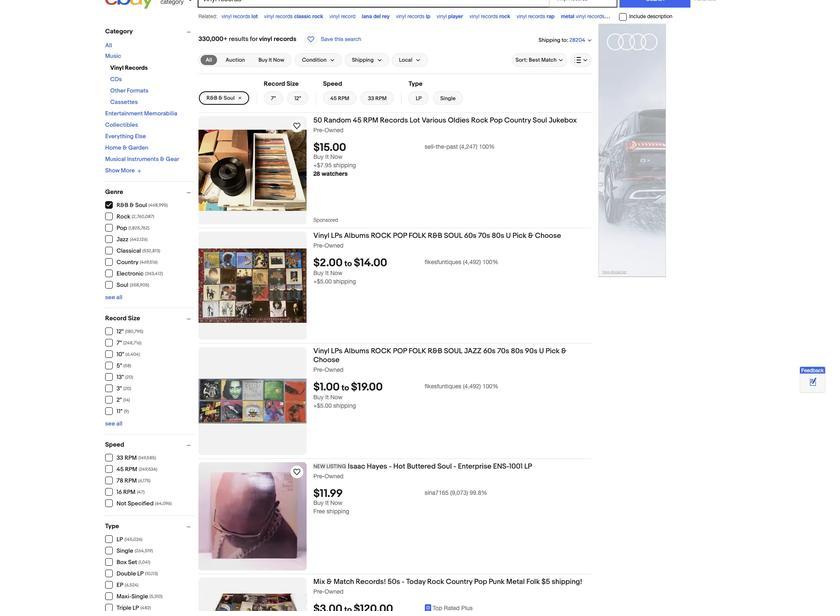 Task type: locate. For each thing, give the bounding box(es) containing it.
45 up 78
[[117, 466, 124, 473]]

local
[[399, 57, 413, 63]]

vinyl up $2.00
[[314, 232, 330, 240]]

to right $1.00
[[342, 383, 349, 393]]

shipping for $2.00
[[334, 278, 356, 285]]

(482) link
[[105, 604, 151, 611]]

record left description
[[623, 14, 637, 19]]

vinyl right related:
[[222, 14, 232, 19]]

rpm up 78 rpm (6,175)
[[125, 466, 137, 473]]

0 vertical spatial fikesfuntiques
[[425, 259, 462, 266]]

r&b inside "vinyl lps albums rock pop folk r&b soul jazz 60s 70s 80s 90s u pick & choose pre-owned"
[[428, 347, 443, 355]]

1 vertical spatial match
[[334, 578, 354, 586]]

2 see from the top
[[105, 420, 115, 427]]

listing options selector. list view selected. image
[[575, 57, 588, 63]]

rock inside "vinyl lps albums rock pop folk r&b soul jazz 60s 70s 80s 90s u pick & choose pre-owned"
[[371, 347, 392, 355]]

records up formats
[[125, 64, 148, 71]]

45 rpm (249,534)
[[117, 466, 157, 473]]

1 see all from the top
[[105, 294, 123, 301]]

category button
[[105, 27, 195, 36]]

rpm for 78 rpm (6,175)
[[125, 477, 137, 484]]

45 for 45 rpm
[[330, 95, 337, 102]]

pop left punk
[[475, 578, 487, 586]]

vinyl records cds other formats cassettes
[[110, 64, 149, 106]]

more
[[121, 167, 135, 174]]

records left rap
[[529, 14, 546, 19]]

0 vertical spatial 100%
[[479, 143, 495, 150]]

vinyl
[[110, 64, 124, 71], [314, 232, 330, 240], [314, 347, 330, 355]]

pop inside 50 random 45 rpm records lot various oldies rock pop country soul jukebox pre-owned
[[490, 116, 503, 125]]

2 vertical spatial rock
[[428, 578, 445, 586]]

now left $19.00
[[331, 394, 343, 401]]

0 horizontal spatial -
[[389, 462, 392, 471]]

1 see from the top
[[105, 294, 115, 301]]

12" left (180,795)
[[117, 328, 124, 335]]

(4,492) down 'jazz'
[[463, 383, 481, 390]]

(532,813)
[[142, 248, 160, 254]]

1 vertical spatial pick
[[546, 347, 560, 355]]

fikesfuntiques (4,492) 100% buy it now +$5.00 shipping for $19.00
[[314, 383, 499, 409]]

all link up music link
[[105, 42, 112, 49]]

2 albums from the top
[[344, 347, 370, 355]]

rpm
[[338, 95, 350, 102], [376, 95, 387, 102], [364, 116, 379, 125], [125, 454, 137, 462], [125, 466, 137, 473], [125, 477, 137, 484], [123, 489, 136, 496]]

single
[[441, 95, 456, 102], [117, 547, 133, 555], [132, 593, 148, 600]]

1 horizontal spatial record
[[623, 14, 637, 19]]

electronic (363,412)
[[117, 270, 163, 277]]

33 rpm
[[368, 95, 387, 102]]

7" up "10""
[[117, 339, 122, 347]]

1 vertical spatial +$5.00
[[314, 402, 332, 409]]

pop inside mix & match records! 50s - today rock country pop punk metal folk $5 shipping! pre-owned
[[475, 578, 487, 586]]

2 lot from the left
[[639, 13, 645, 19]]

vinyl right lp
[[437, 14, 447, 19]]

0 horizontal spatial pop
[[117, 224, 127, 232]]

1 vertical spatial see all
[[105, 420, 123, 427]]

0 vertical spatial 12"
[[295, 95, 301, 102]]

1 see all button from the top
[[105, 294, 123, 301]]

electronic
[[117, 270, 144, 277]]

rock inside 50 random 45 rpm records lot various oldies rock pop country soul jukebox pre-owned
[[471, 116, 489, 125]]

0 vertical spatial 60s
[[464, 232, 477, 240]]

shipping inside shipping to : 28204
[[539, 37, 561, 43]]

1 owned from the top
[[325, 127, 344, 134]]

musical instruments & gear link
[[105, 156, 179, 163]]

lps inside "vinyl lps albums rock pop folk r&b soul jazz 60s 70s 80s 90s u pick & choose pre-owned"
[[331, 347, 343, 355]]

2 vertical spatial 100%
[[483, 383, 499, 390]]

r&b
[[207, 95, 218, 101], [117, 202, 128, 209], [428, 232, 443, 240], [428, 347, 443, 355]]

rock left vinyl records rap
[[500, 13, 511, 19]]

owned down mix on the left bottom of page
[[325, 588, 344, 595]]

vinyl inside vinyl records classic rock
[[264, 14, 274, 19]]

oldies
[[448, 116, 470, 125]]

vinyl inside "vinyl lps albums rock pop folk r&b soul jazz 60s 70s 80s 90s u pick & choose pre-owned"
[[314, 347, 330, 355]]

records right player
[[481, 14, 498, 19]]

0 horizontal spatial rock
[[117, 213, 130, 220]]

lana del rey
[[362, 13, 390, 19]]

0 horizontal spatial choose
[[314, 356, 340, 364]]

now left condition
[[273, 57, 284, 63]]

soul inside new listing isaac hayes - hot buttered soul - enterprise ens-1001 lp pre-owned
[[438, 462, 452, 471]]

record left lana
[[341, 14, 356, 19]]

lot up for
[[252, 13, 258, 19]]

mix & match records! 50s - today rock country pop punk metal folk $5 shipping! pre-owned
[[314, 578, 583, 595]]

rpm right 16 on the left bottom of the page
[[123, 489, 136, 496]]

rock for $14.00
[[371, 232, 392, 240]]

1 fikesfuntiques (4,492) 100% buy it now +$5.00 shipping from the top
[[314, 259, 499, 285]]

70s inside the vinyl lps albums rock pop folk r&b soul 60s 70s 80s u pick & choose pre-owned
[[478, 232, 491, 240]]

lot for vinyl record lot
[[639, 13, 645, 19]]

0 vertical spatial country
[[505, 116, 531, 125]]

1 vertical spatial record size
[[105, 314, 140, 322]]

1 horizontal spatial u
[[539, 347, 544, 355]]

sell-the-past (4,247) 100% buy it now +$7.95 shipping 28 watchers
[[314, 143, 495, 177]]

(249,534)
[[139, 467, 157, 472]]

albums for $19.00
[[344, 347, 370, 355]]

0 vertical spatial 33
[[368, 95, 374, 102]]

rpm inside 'link'
[[376, 95, 387, 102]]

records inside vinyl records rap
[[529, 14, 546, 19]]

rock up pop (1,825,762)
[[117, 213, 130, 220]]

record up 7" link
[[264, 80, 285, 88]]

save this search
[[321, 36, 362, 42]]

match right best
[[542, 57, 557, 63]]

+$5.00 down $2.00
[[314, 278, 332, 285]]

1 horizontal spatial 33
[[368, 95, 374, 102]]

2 vertical spatial single
[[132, 593, 148, 600]]

buttered
[[407, 462, 436, 471]]

0 horizontal spatial 70s
[[478, 232, 491, 240]]

80s inside "vinyl lps albums rock pop folk r&b soul jazz 60s 70s 80s 90s u pick & choose pre-owned"
[[511, 347, 524, 355]]

r&b & soul link
[[199, 91, 249, 105]]

shipping up 'watchers'
[[334, 162, 356, 169]]

record for vinyl record lot
[[623, 14, 637, 19]]

albums for $14.00
[[344, 232, 370, 240]]

shipping inside sell-the-past (4,247) 100% buy it now +$7.95 shipping 28 watchers
[[334, 162, 356, 169]]

2 vertical spatial to
[[342, 383, 349, 393]]

match for &
[[334, 578, 354, 586]]

1 rock from the left
[[313, 13, 323, 19]]

rock inside the vinyl lps albums rock pop folk r&b soul 60s 70s 80s u pick & choose pre-owned
[[371, 232, 392, 240]]

single for single
[[441, 95, 456, 102]]

1 horizontal spatial shipping
[[539, 37, 561, 43]]

1 vertical spatial pop
[[393, 347, 407, 355]]

shipping for shipping to : 28204
[[539, 37, 561, 43]]

soul inside "vinyl lps albums rock pop folk r&b soul jazz 60s 70s 80s 90s u pick & choose pre-owned"
[[444, 347, 463, 355]]

rpm for 45 rpm
[[338, 95, 350, 102]]

shipping to : 28204
[[539, 37, 586, 44]]

&
[[219, 95, 223, 101], [123, 144, 127, 151], [160, 156, 165, 163], [130, 202, 134, 209], [529, 232, 534, 240], [562, 347, 567, 355], [327, 578, 332, 586]]

cds
[[110, 76, 122, 83]]

soul down electronic
[[117, 281, 128, 289]]

78
[[117, 477, 123, 484]]

0 horizontal spatial records
[[125, 64, 148, 71]]

2 horizontal spatial pop
[[490, 116, 503, 125]]

records inside vinyl records cds other formats cassettes
[[125, 64, 148, 71]]

2 fikesfuntiques (4,492) 100% buy it now +$5.00 shipping from the top
[[314, 383, 499, 409]]

soul left jukebox
[[533, 116, 548, 125]]

(20)
[[125, 374, 133, 380], [123, 386, 131, 391]]

all link down 330,000 at the left top of the page
[[201, 55, 217, 65]]

cassettes
[[110, 98, 138, 106]]

$19.00
[[351, 381, 383, 394]]

size up 12" link at the top left of the page
[[287, 80, 299, 88]]

it inside sell-the-past (4,247) 100% buy it now +$7.95 shipping 28 watchers
[[326, 154, 329, 160]]

2 horizontal spatial rock
[[471, 116, 489, 125]]

2 (4,492) from the top
[[463, 383, 481, 390]]

box
[[117, 559, 127, 566]]

- inside mix & match records! 50s - today rock country pop punk metal folk $5 shipping! pre-owned
[[402, 578, 405, 586]]

1 vertical spatial to
[[345, 259, 352, 269]]

records inside vinyl records classic rock
[[276, 14, 293, 19]]

2 lps from the top
[[331, 347, 343, 355]]

folk for $14.00
[[409, 232, 427, 240]]

ens-
[[493, 462, 509, 471]]

0 horizontal spatial u
[[506, 232, 511, 240]]

soul inside 50 random 45 rpm records lot various oldies rock pop country soul jukebox pre-owned
[[533, 116, 548, 125]]

shipping!
[[552, 578, 583, 586]]

1 folk from the top
[[409, 232, 427, 240]]

1 fikesfuntiques from the top
[[425, 259, 462, 266]]

+$5.00 down $1.00
[[314, 402, 332, 409]]

1 horizontal spatial choose
[[535, 232, 562, 240]]

pre- down new at bottom
[[314, 473, 325, 480]]

entertainment
[[105, 110, 143, 117]]

rpm up random
[[338, 95, 350, 102]]

2 rock from the top
[[371, 347, 392, 355]]

1 pre- from the top
[[314, 127, 325, 134]]

1 vertical spatial rock
[[371, 347, 392, 355]]

0 horizontal spatial shipping
[[352, 57, 374, 63]]

pre- up $1.00
[[314, 366, 325, 373]]

lps for $1.00
[[331, 347, 343, 355]]

pop
[[490, 116, 503, 125], [117, 224, 127, 232], [475, 578, 487, 586]]

0 horizontal spatial country
[[117, 259, 139, 266]]

1 all from the top
[[116, 294, 123, 301]]

2 record from the left
[[623, 14, 637, 19]]

33 inside 'link'
[[368, 95, 374, 102]]

folk
[[409, 232, 427, 240], [409, 347, 427, 355]]

owned inside new listing isaac hayes - hot buttered soul - enterprise ens-1001 lp pre-owned
[[325, 473, 344, 480]]

all link
[[105, 42, 112, 49], [201, 55, 217, 65]]

best
[[529, 57, 540, 63]]

0 vertical spatial folk
[[409, 232, 427, 240]]

it
[[269, 57, 272, 63], [326, 154, 329, 160], [326, 270, 329, 276], [326, 394, 329, 401], [326, 500, 329, 506]]

now left $14.00
[[331, 270, 343, 276]]

all up music link
[[105, 42, 112, 49]]

1 horizontal spatial records
[[380, 116, 408, 125]]

1 pop from the top
[[393, 232, 407, 240]]

pre- up $2.00
[[314, 242, 325, 249]]

records inside vinyl records lot
[[233, 14, 250, 19]]

All selected text field
[[206, 56, 212, 64]]

1 horizontal spatial 7"
[[271, 95, 276, 102]]

2 soul from the top
[[444, 347, 463, 355]]

rpm left lp link
[[376, 95, 387, 102]]

1 vertical spatial 7"
[[117, 339, 122, 347]]

set
[[128, 559, 137, 566]]

0 vertical spatial u
[[506, 232, 511, 240]]

see all down 11"
[[105, 420, 123, 427]]

vinyl inside the vinyl lps albums rock pop folk r&b soul 60s 70s 80s u pick & choose pre-owned
[[314, 232, 330, 240]]

0 horizontal spatial type
[[105, 522, 119, 530]]

0 horizontal spatial match
[[334, 578, 354, 586]]

1 lps from the top
[[331, 232, 343, 240]]

maxi-single (5,310)
[[117, 593, 163, 600]]

1 +$5.00 from the top
[[314, 278, 332, 285]]

pre- down mix on the left bottom of page
[[314, 588, 325, 595]]

0 vertical spatial vinyl
[[110, 64, 124, 71]]

rock right classic
[[313, 13, 323, 19]]

see all button down 11"
[[105, 420, 123, 427]]

record size button
[[105, 314, 195, 322]]

2 vertical spatial vinyl
[[314, 347, 330, 355]]

12" for 12" (180,795)
[[117, 328, 124, 335]]

1 vertical spatial albums
[[344, 347, 370, 355]]

all down 330,000 at the left top of the page
[[206, 57, 212, 63]]

1 vertical spatial vinyl
[[314, 232, 330, 240]]

33 for 33 rpm (149,585)
[[117, 454, 123, 462]]

0 vertical spatial all
[[116, 294, 123, 301]]

soul inside the vinyl lps albums rock pop folk r&b soul 60s 70s 80s u pick & choose pre-owned
[[444, 232, 463, 240]]

lps inside the vinyl lps albums rock pop folk r&b soul 60s 70s 80s u pick & choose pre-owned
[[331, 232, 343, 240]]

vinyl inside vinyl records rap
[[517, 14, 527, 19]]

45 right random
[[353, 116, 362, 125]]

60s inside "vinyl lps albums rock pop folk r&b soul jazz 60s 70s 80s 90s u pick & choose pre-owned"
[[484, 347, 496, 355]]

owned down random
[[325, 127, 344, 134]]

(4,492) for $14.00
[[463, 259, 481, 266]]

mix & match records! 50s - today rock country pop punk metal folk $5 shipping! image
[[199, 594, 307, 611]]

record up 12" (180,795) in the left of the page
[[105, 314, 127, 322]]

- left the hot
[[389, 462, 392, 471]]

45 up random
[[330, 95, 337, 102]]

lps for $2.00
[[331, 232, 343, 240]]

2 vertical spatial country
[[446, 578, 473, 586]]

1 horizontal spatial lot
[[639, 13, 645, 19]]

vinyl inside vinyl record lot
[[611, 14, 621, 19]]

to left 28204
[[562, 37, 567, 43]]

1 vertical spatial all link
[[201, 55, 217, 65]]

(20) right 13"
[[125, 374, 133, 380]]

vinyl right player
[[470, 14, 480, 19]]

pop inside "vinyl lps albums rock pop folk r&b soul jazz 60s 70s 80s 90s u pick & choose pre-owned"
[[393, 347, 407, 355]]

0 vertical spatial type
[[409, 80, 423, 88]]

0 horizontal spatial record
[[105, 314, 127, 322]]

now up +$7.95
[[331, 154, 343, 160]]

1 rock from the top
[[371, 232, 392, 240]]

1 horizontal spatial all
[[206, 57, 212, 63]]

3 owned from the top
[[325, 366, 344, 373]]

single up box on the bottom of page
[[117, 547, 133, 555]]

records inside metal vinyl records
[[588, 14, 605, 19]]

shipping down "$1.00 to $19.00"
[[334, 402, 356, 409]]

u inside "vinyl lps albums rock pop folk r&b soul jazz 60s 70s 80s 90s u pick & choose pre-owned"
[[539, 347, 544, 355]]

2 pop from the top
[[393, 347, 407, 355]]

records for classic
[[276, 14, 293, 19]]

albums inside "vinyl lps albums rock pop folk r&b soul jazz 60s 70s 80s 90s u pick & choose pre-owned"
[[344, 347, 370, 355]]

type inside main content
[[409, 80, 423, 88]]

lp up "lot"
[[416, 95, 422, 102]]

vinyl lps albums rock pop folk r&b soul 60s 70s 80s u pick & choose image
[[199, 249, 307, 323]]

0 vertical spatial rock
[[471, 116, 489, 125]]

1 (4,492) from the top
[[463, 259, 481, 266]]

vinyl lps albums rock pop folk r&b soul jazz 60s 70s 80s 90s u pick & choose heading
[[314, 347, 567, 364]]

vinyl inside vinyl records lot
[[222, 14, 232, 19]]

0 vertical spatial soul
[[444, 232, 463, 240]]

shipping inside sina7165 (9,073) 99.8% buy it now free shipping
[[327, 508, 349, 515]]

record for vinyl record
[[341, 14, 356, 19]]

country (469,516)
[[117, 259, 158, 266]]

(264,519)
[[135, 548, 153, 554]]

shipping inside dropdown button
[[352, 57, 374, 63]]

0 horizontal spatial record
[[341, 14, 356, 19]]

single link
[[433, 91, 463, 105]]

5 pre- from the top
[[314, 588, 325, 595]]

1 vertical spatial records
[[380, 116, 408, 125]]

(4,492) for $19.00
[[463, 383, 481, 390]]

rock up $14.00
[[371, 232, 392, 240]]

everything
[[105, 133, 134, 140]]

2 pre- from the top
[[314, 242, 325, 249]]

formats
[[127, 87, 149, 94]]

1 vertical spatial shipping
[[352, 57, 374, 63]]

all inside main content
[[206, 57, 212, 63]]

soul for $14.00
[[444, 232, 463, 240]]

show
[[105, 167, 120, 174]]

(20) inside 13" (20)
[[125, 374, 133, 380]]

0 vertical spatial record
[[264, 80, 285, 88]]

vinyl for vinyl records rap
[[517, 14, 527, 19]]

records
[[125, 64, 148, 71], [380, 116, 408, 125]]

0 horizontal spatial all
[[105, 42, 112, 49]]

1 vertical spatial see
[[105, 420, 115, 427]]

all down 11"
[[116, 420, 123, 427]]

record size up 7" link
[[264, 80, 299, 88]]

1 horizontal spatial country
[[446, 578, 473, 586]]

0 vertical spatial see all button
[[105, 294, 123, 301]]

records right metal
[[588, 14, 605, 19]]

fikesfuntiques down the vinyl lps albums rock pop folk r&b soul 60s 70s 80s u pick & choose pre-owned
[[425, 259, 462, 266]]

2 +$5.00 from the top
[[314, 402, 332, 409]]

1 albums from the top
[[344, 232, 370, 240]]

13" (20)
[[117, 374, 133, 381]]

0 horizontal spatial pick
[[513, 232, 527, 240]]

buy inside sina7165 (9,073) 99.8% buy it now free shipping
[[314, 500, 324, 506]]

owned down listing
[[325, 473, 344, 480]]

78 rpm (6,175)
[[117, 477, 151, 484]]

records inside vinyl records rock
[[481, 14, 498, 19]]

0 vertical spatial (20)
[[125, 374, 133, 380]]

collectibles link
[[105, 121, 138, 128]]

33 up 45 rpm (249,534)
[[117, 454, 123, 462]]

condition
[[302, 57, 327, 63]]

0 vertical spatial 80s
[[492, 232, 505, 240]]

1 lot from the left
[[252, 13, 258, 19]]

vinyl up cds
[[110, 64, 124, 71]]

12" right 7" link
[[295, 95, 301, 102]]

it inside sina7165 (9,073) 99.8% buy it now free shipping
[[326, 500, 329, 506]]

double lp (10,113)
[[117, 570, 158, 577]]

fikesfuntiques
[[425, 259, 462, 266], [425, 383, 462, 390]]

2 fikesfuntiques from the top
[[425, 383, 462, 390]]

45 for 45 rpm (249,534)
[[117, 466, 124, 473]]

match inside dropdown button
[[542, 57, 557, 63]]

buy inside sell-the-past (4,247) 100% buy it now +$7.95 shipping 28 watchers
[[314, 154, 324, 160]]

$15.00
[[314, 141, 346, 154]]

1 vertical spatial choose
[[314, 356, 340, 364]]

1 vertical spatial single
[[117, 547, 133, 555]]

soul down 'auction' link
[[224, 95, 235, 101]]

single for single (264,519)
[[117, 547, 133, 555]]

1 horizontal spatial 45
[[330, 95, 337, 102]]

see all for genre
[[105, 294, 123, 301]]

records inside vinyl records lp
[[408, 14, 425, 19]]

vinyl for $1.00
[[314, 347, 330, 355]]

rpm down 33 rpm
[[364, 116, 379, 125]]

5 owned from the top
[[325, 588, 344, 595]]

3 pre- from the top
[[314, 366, 325, 373]]

vinyl inside vinyl records lp
[[396, 14, 406, 19]]

0 vertical spatial pop
[[490, 116, 503, 125]]

1 horizontal spatial record size
[[264, 80, 299, 88]]

vinyl up save this search button
[[330, 14, 340, 19]]

match right mix on the left bottom of page
[[334, 578, 354, 586]]

buy for $11.99
[[314, 500, 324, 506]]

records down vinyl records classic rock
[[274, 35, 297, 43]]

2 see all from the top
[[105, 420, 123, 427]]

vinyl lps albums rock pop folk r&b soul jazz 60s 70s 80s 90s u pick & choose pre-owned
[[314, 347, 567, 373]]

60s inside the vinyl lps albums rock pop folk r&b soul 60s 70s 80s u pick & choose pre-owned
[[464, 232, 477, 240]]

pre- inside "vinyl lps albums rock pop folk r&b soul jazz 60s 70s 80s 90s u pick & choose pre-owned"
[[314, 366, 325, 373]]

70s
[[478, 232, 491, 240], [498, 347, 510, 355]]

0 vertical spatial match
[[542, 57, 557, 63]]

0 vertical spatial single
[[441, 95, 456, 102]]

1 vertical spatial 12"
[[117, 328, 124, 335]]

1 vertical spatial lps
[[331, 347, 343, 355]]

now
[[273, 57, 284, 63], [331, 154, 343, 160], [331, 270, 343, 276], [331, 394, 343, 401], [331, 500, 343, 506]]

single up (482)
[[132, 593, 148, 600]]

vinyl for $2.00
[[314, 232, 330, 240]]

now down listing
[[331, 500, 343, 506]]

lp inside new listing isaac hayes - hot buttered soul - enterprise ens-1001 lp pre-owned
[[525, 462, 533, 471]]

country inside mix & match records! 50s - today rock country pop punk metal folk $5 shipping! pre-owned
[[446, 578, 473, 586]]

330,000
[[199, 35, 224, 43]]

soul inside 'link'
[[224, 95, 235, 101]]

+$5.00 for $2.00
[[314, 278, 332, 285]]

rock
[[471, 116, 489, 125], [117, 213, 130, 220], [428, 578, 445, 586]]

1 soul from the top
[[444, 232, 463, 240]]

1 horizontal spatial 60s
[[484, 347, 496, 355]]

vinyl lps albums rock pop folk r&b soul 60s 70s 80s u pick & choose pre-owned
[[314, 232, 562, 249]]

0 vertical spatial pick
[[513, 232, 527, 240]]

vinyl player
[[437, 13, 463, 19]]

vinyl left 'include'
[[611, 14, 621, 19]]

None submit
[[620, 0, 691, 8]]

0 vertical spatial albums
[[344, 232, 370, 240]]

2 all from the top
[[116, 420, 123, 427]]

include
[[630, 14, 646, 19]]

vinyl inside vinyl player
[[437, 14, 447, 19]]

now inside sina7165 (9,073) 99.8% buy it now free shipping
[[331, 500, 343, 506]]

0 vertical spatial 7"
[[271, 95, 276, 102]]

records left lp
[[408, 14, 425, 19]]

collectibles
[[105, 121, 138, 128]]

2 owned from the top
[[325, 242, 344, 249]]

match inside mix & match records! 50s - today rock country pop punk metal folk $5 shipping! pre-owned
[[334, 578, 354, 586]]

fikesfuntiques (4,492) 100% buy it now +$5.00 shipping
[[314, 259, 499, 285], [314, 383, 499, 409]]

rpm right 78
[[125, 477, 137, 484]]

vinyl up $1.00
[[314, 347, 330, 355]]

all for record size
[[116, 420, 123, 427]]

0 horizontal spatial 7"
[[117, 339, 122, 347]]

pop for $14.00
[[393, 232, 407, 240]]

match for best
[[542, 57, 557, 63]]

maxi-
[[117, 593, 132, 600]]

vinyl right metal
[[576, 14, 586, 19]]

rock up $19.00
[[371, 347, 392, 355]]

pop (1,825,762)
[[117, 224, 149, 232]]

pop for $19.00
[[393, 347, 407, 355]]

12" inside main content
[[295, 95, 301, 102]]

0 horizontal spatial size
[[128, 314, 140, 322]]

2 see all button from the top
[[105, 420, 123, 427]]

1 horizontal spatial 70s
[[498, 347, 510, 355]]

1 record from the left
[[341, 14, 356, 19]]

folk for $19.00
[[409, 347, 427, 355]]

to inside shipping to : 28204
[[562, 37, 567, 43]]

main content
[[199, 24, 592, 611]]

1 horizontal spatial type
[[409, 80, 423, 88]]

now for $1.00
[[331, 394, 343, 401]]

lp left (145,026)
[[117, 536, 123, 543]]

pop inside the vinyl lps albums rock pop folk r&b soul 60s 70s 80s u pick & choose pre-owned
[[393, 232, 407, 240]]

lps up $1.00
[[331, 347, 343, 355]]

0 vertical spatial lps
[[331, 232, 343, 240]]

pre- down 50
[[314, 127, 325, 134]]

(20) for 3"
[[123, 386, 131, 391]]

to inside $2.00 to $14.00
[[345, 259, 352, 269]]

2 folk from the top
[[409, 347, 427, 355]]

- right 50s
[[402, 578, 405, 586]]

1 horizontal spatial 80s
[[511, 347, 524, 355]]

(20) right 3"
[[123, 386, 131, 391]]

rey
[[382, 13, 390, 19]]

see all button for record size
[[105, 420, 123, 427]]

record inside vinyl record lot
[[623, 14, 637, 19]]

12" (180,795)
[[117, 328, 143, 335]]

(4,492)
[[463, 259, 481, 266], [463, 383, 481, 390]]

isaac hayes - hot buttered soul - enterprise ens-1001 lp heading
[[314, 462, 533, 471]]

1 horizontal spatial record
[[264, 80, 285, 88]]

buy for $2.00
[[314, 270, 324, 276]]

1 vertical spatial 60s
[[484, 347, 496, 355]]

shipping button
[[345, 53, 390, 67]]

records for rock
[[481, 14, 498, 19]]

metal
[[507, 578, 525, 586]]

+$5.00
[[314, 278, 332, 285], [314, 402, 332, 409]]

folk inside the vinyl lps albums rock pop folk r&b soul 60s 70s 80s u pick & choose pre-owned
[[409, 232, 427, 240]]

vinyl for vinyl record lot
[[611, 14, 621, 19]]

2 vertical spatial 45
[[117, 466, 124, 473]]

now for $2.00
[[331, 270, 343, 276]]

type up "lp (145,026)" at the bottom left of the page
[[105, 522, 119, 530]]

1 vertical spatial fikesfuntiques (4,492) 100% buy it now +$5.00 shipping
[[314, 383, 499, 409]]

to inside "$1.00 to $19.00"
[[342, 383, 349, 393]]

match
[[542, 57, 557, 63], [334, 578, 354, 586]]

it for $1.00
[[326, 394, 329, 401]]

single inside main content
[[441, 95, 456, 102]]

- left the enterprise
[[454, 462, 457, 471]]

1 vertical spatial soul
[[444, 347, 463, 355]]

albums inside the vinyl lps albums rock pop folk r&b soul 60s 70s 80s u pick & choose pre-owned
[[344, 232, 370, 240]]

advertisement region
[[599, 24, 667, 277]]

cds link
[[110, 76, 122, 83]]

0 vertical spatial see all
[[105, 294, 123, 301]]

single up 50 random 45 rpm records lot various oldies rock pop country soul jukebox heading
[[441, 95, 456, 102]]

vinyl for vinyl records lot
[[222, 14, 232, 19]]

speed up 33 rpm (149,585)
[[105, 441, 124, 449]]

see all button for genre
[[105, 294, 123, 301]]

folk inside "vinyl lps albums rock pop folk r&b soul jazz 60s 70s 80s 90s u pick & choose pre-owned"
[[409, 347, 427, 355]]

rock right today
[[428, 578, 445, 586]]

to right $2.00
[[345, 259, 352, 269]]

lp left (10,113)
[[137, 570, 144, 577]]

watch 50 random 45 rpm records lot various oldies rock pop country soul jukebox image
[[292, 121, 302, 131]]

rpm up 45 rpm (249,534)
[[125, 454, 137, 462]]

vinyl inside vinyl records cds other formats cassettes
[[110, 64, 124, 71]]

all
[[105, 42, 112, 49], [206, 57, 212, 63]]

soul right "buttered"
[[438, 462, 452, 471]]

4 owned from the top
[[325, 473, 344, 480]]

owned inside "vinyl lps albums rock pop folk r&b soul jazz 60s 70s 80s 90s u pick & choose pre-owned"
[[325, 366, 344, 373]]

(20) inside 3" (20)
[[123, 386, 131, 391]]

100% for $14.00
[[483, 259, 499, 266]]

lot left description
[[639, 13, 645, 19]]

albums up $2.00 to $14.00
[[344, 232, 370, 240]]

33 right 45 rpm
[[368, 95, 374, 102]]

0 horizontal spatial 45
[[117, 466, 124, 473]]

shipping down search
[[352, 57, 374, 63]]

$1.00
[[314, 381, 340, 394]]

4 pre- from the top
[[314, 473, 325, 480]]

7" left 12" link at the top left of the page
[[271, 95, 276, 102]]

vinyl inside vinyl records rock
[[470, 14, 480, 19]]

type up lp link
[[409, 80, 423, 88]]



Task type: describe. For each thing, give the bounding box(es) containing it.
r&b inside the vinyl lps albums rock pop folk r&b soul 60s 70s 80s u pick & choose pre-owned
[[428, 232, 443, 240]]

(58)
[[124, 363, 131, 369]]

1 vertical spatial record
[[105, 314, 127, 322]]

1 vertical spatial country
[[117, 259, 139, 266]]

show more
[[105, 167, 135, 174]]

main content containing $15.00
[[199, 24, 592, 611]]

45 inside 50 random 45 rpm records lot various oldies rock pop country soul jukebox pre-owned
[[353, 116, 362, 125]]

hayes
[[367, 462, 388, 471]]

lot
[[410, 116, 420, 125]]

rock for $19.00
[[371, 347, 392, 355]]

50
[[314, 116, 322, 125]]

pre- inside mix & match records! 50s - today rock country pop punk metal folk $5 shipping! pre-owned
[[314, 588, 325, 595]]

50s
[[388, 578, 400, 586]]

records for lot
[[233, 14, 250, 19]]

shipping for shipping
[[352, 57, 374, 63]]

related:
[[199, 14, 217, 19]]

shipping for $11.99
[[327, 508, 349, 515]]

choose inside "vinyl lps albums rock pop folk r&b soul jazz 60s 70s 80s 90s u pick & choose pre-owned"
[[314, 356, 340, 364]]

100% inside sell-the-past (4,247) 100% buy it now +$7.95 shipping 28 watchers
[[479, 143, 495, 150]]

fikesfuntiques (4,492) 100% buy it now +$5.00 shipping for $14.00
[[314, 259, 499, 285]]

to for $2.00
[[345, 259, 352, 269]]

33 for 33 rpm
[[368, 95, 374, 102]]

else
[[135, 133, 146, 140]]

vinyl lps albums rock pop folk r&b soul jazz 60s 70s 80s 90s u pick & choose image
[[199, 379, 307, 424]]

vinyl for vinyl player
[[437, 14, 447, 19]]

0 vertical spatial all
[[105, 42, 112, 49]]

auction
[[226, 57, 245, 63]]

sina7165
[[425, 490, 449, 496]]

see for genre
[[105, 294, 115, 301]]

metal
[[561, 13, 575, 19]]

buy for $1.00
[[314, 394, 324, 401]]

watch isaac hayes - hot buttered soul - enterprise ens-1001 lp image
[[292, 467, 302, 477]]

to for shipping to
[[562, 37, 567, 43]]

owned inside 50 random 45 rpm records lot various oldies rock pop country soul jukebox pre-owned
[[325, 127, 344, 134]]

musical
[[105, 156, 126, 163]]

sort: best match
[[516, 57, 557, 63]]

1 vertical spatial pop
[[117, 224, 127, 232]]

lot for vinyl records lot
[[252, 13, 258, 19]]

new listing isaac hayes - hot buttered soul - enterprise ens-1001 lp pre-owned
[[314, 462, 533, 480]]

$5
[[542, 578, 550, 586]]

punk
[[489, 578, 505, 586]]

isaac
[[348, 462, 365, 471]]

$1.00 to $19.00
[[314, 381, 383, 394]]

1 vertical spatial speed
[[105, 441, 124, 449]]

1 vertical spatial type
[[105, 522, 119, 530]]

for
[[250, 35, 258, 43]]

all for genre
[[116, 294, 123, 301]]

0 horizontal spatial record size
[[105, 314, 140, 322]]

to for $1.00
[[342, 383, 349, 393]]

& inside the vinyl lps albums rock pop folk r&b soul 60s 70s 80s u pick & choose pre-owned
[[529, 232, 534, 240]]

category
[[105, 27, 133, 36]]

3" (20)
[[117, 385, 131, 392]]

classical
[[117, 247, 141, 254]]

rpm inside 50 random 45 rpm records lot various oldies rock pop country soul jukebox pre-owned
[[364, 116, 379, 125]]

80s inside the vinyl lps albums rock pop folk r&b soul 60s 70s 80s u pick & choose pre-owned
[[492, 232, 505, 240]]

& inside 'link'
[[219, 95, 223, 101]]

50 random 45 rpm records lot various oldies rock pop country soul jukebox heading
[[314, 116, 577, 125]]

(9)
[[124, 409, 129, 414]]

1 horizontal spatial speed
[[323, 80, 342, 88]]

+$7.95
[[314, 162, 332, 169]]

50 random 45 rpm records lot various oldies rock pop country soul jukebox link
[[314, 116, 592, 126]]

u inside the vinyl lps albums rock pop folk r&b soul 60s 70s 80s u pick & choose pre-owned
[[506, 232, 511, 240]]

lana
[[362, 13, 372, 19]]

(482)
[[140, 605, 151, 611]]

+
[[224, 35, 228, 43]]

fikesfuntiques for $19.00
[[425, 383, 462, 390]]

soul for $19.00
[[444, 347, 463, 355]]

r&b inside r&b & soul 'link'
[[207, 95, 218, 101]]

pre- inside 50 random 45 rpm records lot various oldies rock pop country soul jukebox pre-owned
[[314, 127, 325, 134]]

classical (532,813)
[[117, 247, 160, 254]]

90s
[[525, 347, 538, 355]]

vinyl lps albums rock pop folk r&b soul 60s 70s 80s u pick & choose heading
[[314, 232, 562, 240]]

2 horizontal spatial -
[[454, 462, 457, 471]]

records for rap
[[529, 14, 546, 19]]

vinyl for vinyl record
[[330, 14, 340, 19]]

records inside main content
[[274, 35, 297, 43]]

not specified (64,096)
[[117, 500, 172, 507]]

box set (1,041)
[[117, 559, 150, 566]]

speed button
[[105, 441, 195, 449]]

(180,795)
[[125, 329, 143, 334]]

(6,404)
[[126, 352, 140, 357]]

pick inside the vinyl lps albums rock pop folk r&b soul 60s 70s 80s u pick & choose pre-owned
[[513, 232, 527, 240]]

sort:
[[516, 57, 528, 63]]

rpm for 33 rpm
[[376, 95, 387, 102]]

(248,716)
[[123, 340, 142, 346]]

past
[[447, 143, 458, 150]]

owned inside the vinyl lps albums rock pop folk r&b soul 60s 70s 80s u pick & choose pre-owned
[[325, 242, 344, 249]]

vinyl records lot
[[222, 13, 258, 19]]

33 rpm link
[[361, 91, 394, 105]]

listing
[[327, 463, 346, 470]]

rpm for 33 rpm (149,585)
[[125, 454, 137, 462]]

1 horizontal spatial all link
[[201, 55, 217, 65]]

(6,175)
[[138, 478, 151, 484]]

vinyl for vinyl records lp
[[396, 14, 406, 19]]

mix
[[314, 578, 325, 586]]

0 horizontal spatial all link
[[105, 42, 112, 49]]

vinyl record lot
[[611, 13, 645, 19]]

choose inside the vinyl lps albums rock pop folk r&b soul 60s 70s 80s u pick & choose pre-owned
[[535, 232, 562, 240]]

genre button
[[105, 188, 195, 196]]

now for $11.99
[[331, 500, 343, 506]]

rpm for 45 rpm (249,534)
[[125, 466, 137, 473]]

records for lp
[[408, 14, 425, 19]]

7" link
[[264, 91, 283, 105]]

country inside 50 random 45 rpm records lot various oldies rock pop country soul jukebox pre-owned
[[505, 116, 531, 125]]

it for $11.99
[[326, 500, 329, 506]]

it for $2.00
[[326, 270, 329, 276]]

pop for 50 random 45 rpm records lot various oldies rock pop country soul jukebox
[[490, 116, 503, 125]]

player
[[449, 13, 463, 19]]

vinyl for vinyl records classic rock
[[264, 14, 274, 19]]

rpm for 16 rpm (47)
[[123, 489, 136, 496]]

(9,073)
[[451, 490, 468, 496]]

today
[[406, 578, 426, 586]]

soul up (2,760,087)
[[135, 202, 147, 209]]

del
[[374, 13, 381, 19]]

+$5.00 for $1.00
[[314, 402, 332, 409]]

$11.99
[[314, 487, 343, 500]]

1001
[[509, 462, 523, 471]]

11" (9)
[[117, 408, 129, 415]]

(6,524)
[[125, 582, 139, 588]]

buy it now link
[[254, 55, 289, 65]]

include description
[[630, 14, 673, 19]]

vinyl lps albums rock pop folk r&b soul 60s 70s 80s u pick & choose link
[[314, 232, 592, 242]]

vinyl records rock
[[470, 13, 511, 19]]

pre- inside the vinyl lps albums rock pop folk r&b soul 60s 70s 80s u pick & choose pre-owned
[[314, 242, 325, 249]]

auction link
[[221, 55, 250, 65]]

3"
[[117, 385, 122, 392]]

(468,995)
[[149, 202, 168, 208]]

mix & match records! 50s - today rock country pop punk metal folk $5 shipping! link
[[314, 578, 592, 588]]

mix & match records! 50s - today rock country pop punk metal folk $5 shipping! heading
[[314, 578, 583, 586]]

7" for 7" (248,716)
[[117, 339, 122, 347]]

isaac hayes - hot buttered soul - enterprise ens-1001 lp image
[[199, 462, 307, 571]]

1 vertical spatial rock
[[117, 213, 130, 220]]

double
[[117, 570, 136, 577]]

2 rock from the left
[[500, 13, 511, 19]]

7" for 7"
[[271, 95, 276, 102]]

vinyl for vinyl records rock
[[470, 14, 480, 19]]

shipping for $1.00
[[334, 402, 356, 409]]

garden
[[128, 144, 148, 151]]

ep (6,524)
[[117, 582, 139, 589]]

jazz
[[464, 347, 482, 355]]

100% for $19.00
[[483, 383, 499, 390]]

330,000 + results for vinyl records
[[199, 35, 297, 43]]

jazz (642,126)
[[117, 236, 148, 243]]

pre- inside new listing isaac hayes - hot buttered soul - enterprise ens-1001 lp pre-owned
[[314, 473, 325, 480]]

& inside "vinyl lps albums rock pop folk r&b soul jazz 60s 70s 80s 90s u pick & choose pre-owned"
[[562, 347, 567, 355]]

vinyl right for
[[259, 35, 272, 43]]

enterprise
[[458, 462, 492, 471]]

50 random 45 rpm records lot various oldies rock pop country soul jukebox image
[[199, 130, 307, 211]]

description
[[648, 14, 673, 19]]

now inside sell-the-past (4,247) 100% buy it now +$7.95 shipping 28 watchers
[[331, 154, 343, 160]]

metal vinyl records
[[561, 13, 605, 19]]

folk
[[527, 578, 540, 586]]

70s inside "vinyl lps albums rock pop folk r&b soul jazz 60s 70s 80s 90s u pick & choose pre-owned"
[[498, 347, 510, 355]]

28204
[[570, 37, 586, 44]]

vinyl records lp
[[396, 13, 431, 19]]

99.8%
[[470, 490, 488, 496]]

records inside 50 random 45 rpm records lot various oldies rock pop country soul jukebox pre-owned
[[380, 116, 408, 125]]

& inside mix & match records! 50s - today rock country pop punk metal folk $5 shipping! pre-owned
[[327, 578, 332, 586]]

pop for mix & match records! 50s - today rock country pop punk metal folk $5 shipping!
[[475, 578, 487, 586]]

top rated plus image
[[425, 604, 432, 611]]

(20) for 13"
[[125, 374, 133, 380]]

(149,585)
[[138, 455, 156, 461]]

memorabilia
[[144, 110, 177, 117]]

pick inside "vinyl lps albums rock pop folk r&b soul jazz 60s 70s 80s 90s u pick & choose pre-owned"
[[546, 347, 560, 355]]

hot
[[394, 462, 406, 471]]

(358,905)
[[130, 282, 149, 288]]

0 vertical spatial size
[[287, 80, 299, 88]]

record size inside main content
[[264, 80, 299, 88]]

results
[[229, 35, 249, 43]]

record inside main content
[[264, 80, 285, 88]]

fikesfuntiques for $14.00
[[425, 259, 462, 266]]

see for record size
[[105, 420, 115, 427]]

show more button
[[105, 167, 142, 174]]

rock inside mix & match records! 50s - today rock country pop punk metal folk $5 shipping! pre-owned
[[428, 578, 445, 586]]

1 vertical spatial size
[[128, 314, 140, 322]]

owned inside mix & match records! 50s - today rock country pop punk metal folk $5 shipping! pre-owned
[[325, 588, 344, 595]]

(4,247)
[[460, 143, 478, 150]]

music
[[105, 52, 121, 60]]

12" for 12"
[[295, 95, 301, 102]]

see all for record size
[[105, 420, 123, 427]]

12" link
[[288, 91, 309, 105]]

Search for anything text field
[[199, 0, 548, 7]]

ep
[[117, 582, 123, 589]]

vinyl inside metal vinyl records
[[576, 14, 586, 19]]



Task type: vqa. For each thing, say whether or not it's contained in the screenshot.
Auction
yes



